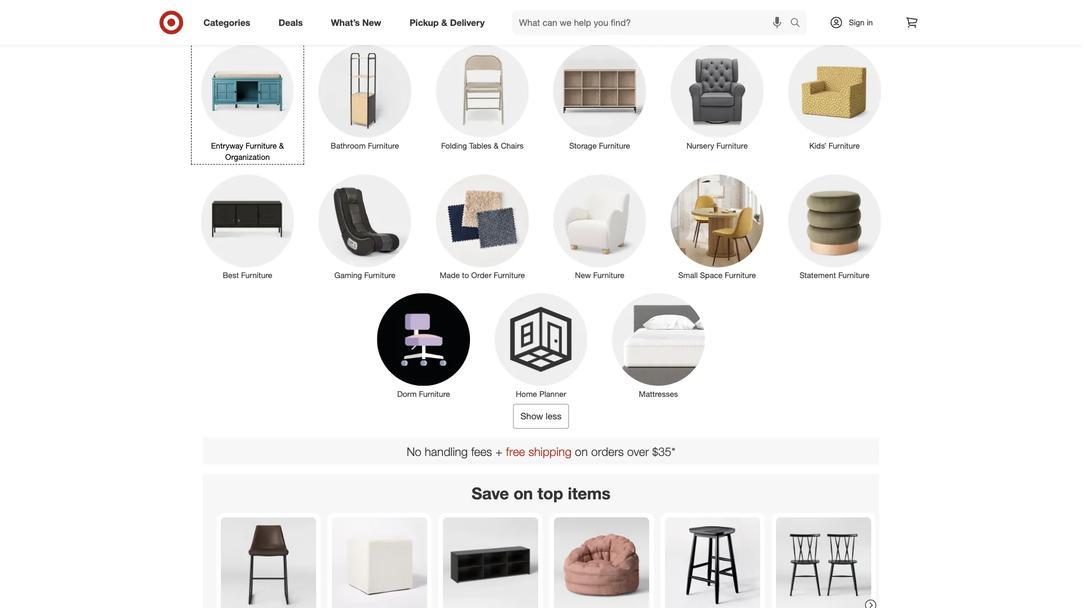 Task type: locate. For each thing, give the bounding box(es) containing it.
&
[[388, 10, 393, 20], [818, 10, 823, 20], [441, 17, 447, 28], [279, 140, 284, 150], [494, 140, 499, 150]]

1 horizontal spatial deals
[[279, 17, 303, 28]]

bathroom
[[331, 140, 366, 150]]

home for home planner
[[516, 389, 537, 399]]

0 horizontal spatial on
[[514, 484, 533, 504]]

deals right categories
[[254, 10, 274, 20]]

home for home office furniture
[[678, 10, 700, 20]]

handling
[[425, 444, 468, 459]]

becket metal x back dining chair - threshold™ image
[[776, 518, 871, 609]]

on left top
[[514, 484, 533, 504]]

bowden faux leather counter height barstool - threshold™ image
[[221, 518, 316, 609]]

categories
[[203, 17, 250, 28]]

save
[[472, 484, 509, 504]]

furniture inside furniture sets & collections
[[337, 10, 368, 20]]

1 vertical spatial home
[[516, 389, 537, 399]]

on inside carousel region
[[514, 484, 533, 504]]

on left orders
[[575, 444, 588, 459]]

storage furniture link
[[546, 42, 654, 151]]

new inside 'link'
[[362, 17, 381, 28]]

home planner
[[516, 389, 566, 399]]

pickup
[[410, 17, 439, 28]]

shipping
[[528, 444, 572, 459]]

bedroom furniture
[[567, 10, 633, 20]]

home office furniture
[[678, 10, 756, 20]]

new furniture
[[575, 271, 624, 280]]

& left dining
[[818, 10, 823, 20]]

to
[[462, 271, 469, 280]]

orders
[[591, 444, 624, 459]]

& inside entryway furniture & organization
[[279, 140, 284, 150]]

deals
[[254, 10, 274, 20], [279, 17, 303, 28]]

& right pickup
[[441, 17, 447, 28]]

room
[[467, 10, 488, 20]]

gaming furniture
[[334, 271, 395, 280]]

chairs
[[501, 140, 524, 150]]

in
[[867, 17, 873, 27]]

living room furniture link
[[428, 0, 537, 21]]

best furniture
[[223, 271, 272, 280]]

best
[[223, 271, 239, 280]]

storage tv stand for tvs up to 70" black - room essentials™ image
[[443, 518, 538, 609]]

entryway furniture & organization link
[[193, 42, 302, 162]]

nursery furniture
[[687, 140, 748, 150]]

sign
[[849, 17, 865, 27]]

planner
[[539, 389, 566, 399]]

bathroom furniture link
[[311, 42, 419, 151]]

entryway
[[211, 140, 243, 150]]

dining
[[825, 10, 847, 20]]

statement furniture link
[[780, 172, 889, 281]]

small
[[678, 271, 698, 280]]

space
[[700, 271, 723, 280]]

& inside furniture sets & collections
[[388, 10, 393, 20]]

0 vertical spatial on
[[575, 444, 588, 459]]

furniture sets & collections link
[[311, 0, 419, 32]]

mattresses
[[639, 389, 678, 399]]

show less
[[520, 411, 562, 422]]

fees
[[471, 444, 492, 459]]

dorm furniture
[[397, 389, 450, 399]]

tables
[[469, 140, 492, 150]]

on
[[575, 444, 588, 459], [514, 484, 533, 504]]

living
[[444, 10, 464, 20]]

0 vertical spatial new
[[362, 17, 381, 28]]

0 vertical spatial home
[[678, 10, 700, 20]]

gaming
[[334, 271, 362, 280]]

deals right furniture deals
[[279, 17, 303, 28]]

sign in
[[849, 17, 873, 27]]

home left office
[[678, 10, 700, 20]]

home up show
[[516, 389, 537, 399]]

bathroom furniture
[[331, 140, 399, 150]]

kitchen
[[789, 10, 815, 20]]

new
[[362, 17, 381, 28], [575, 271, 591, 280]]

kitchen & dining furniture link
[[780, 0, 889, 21]]

show
[[520, 411, 543, 422]]

& right tables
[[494, 140, 499, 150]]

0 horizontal spatial new
[[362, 17, 381, 28]]

& right sets
[[388, 10, 393, 20]]

small space furniture
[[678, 271, 756, 280]]

& inside 'link'
[[494, 140, 499, 150]]

1 vertical spatial on
[[514, 484, 533, 504]]

bedroom
[[567, 10, 599, 20]]

pickup & delivery
[[410, 17, 485, 28]]

furniture
[[221, 10, 252, 20], [337, 10, 368, 20], [490, 10, 521, 20], [602, 10, 633, 20], [725, 10, 756, 20], [849, 10, 881, 20], [246, 140, 277, 150], [368, 140, 399, 150], [599, 140, 630, 150], [717, 140, 748, 150], [829, 140, 860, 150], [241, 271, 272, 280], [364, 271, 395, 280], [494, 271, 525, 280], [593, 271, 624, 280], [725, 271, 756, 280], [838, 271, 870, 280], [419, 389, 450, 399]]

kids' furniture
[[809, 140, 860, 150]]

storage
[[569, 140, 597, 150]]

bedroom furniture link
[[546, 0, 654, 21]]

pickup & delivery link
[[400, 10, 499, 35]]

new furniture link
[[546, 172, 654, 281]]

1 vertical spatial new
[[575, 271, 591, 280]]

& right entryway at the left
[[279, 140, 284, 150]]

save on top items
[[472, 484, 611, 504]]

folding tables & chairs
[[441, 140, 524, 150]]

0 horizontal spatial deals
[[254, 10, 274, 20]]

less
[[546, 411, 562, 422]]

1 horizontal spatial home
[[678, 10, 700, 20]]

home
[[678, 10, 700, 20], [516, 389, 537, 399]]

0 horizontal spatial home
[[516, 389, 537, 399]]

furniture deals link
[[193, 0, 302, 21]]



Task type: vqa. For each thing, say whether or not it's contained in the screenshot.
Furniture inside "FURNITURE SETS & COLLECTIONS"
yes



Task type: describe. For each thing, give the bounding box(es) containing it.
free
[[506, 444, 525, 459]]

+
[[495, 444, 503, 459]]

$35*
[[652, 444, 676, 459]]

mattresses link
[[604, 291, 713, 400]]

kids'
[[809, 140, 826, 150]]

sign in link
[[820, 10, 890, 35]]

kitchen & dining furniture
[[789, 10, 881, 20]]

show less button
[[513, 404, 569, 429]]

furniture sets & collections
[[337, 10, 393, 32]]

statement
[[800, 271, 836, 280]]

dorm
[[397, 389, 417, 399]]

carousel region
[[203, 475, 879, 609]]

what's
[[331, 17, 360, 28]]

furniture inside "link"
[[725, 271, 756, 280]]

made to order furniture link
[[428, 172, 537, 281]]

lynwood square upholstered cube ottoman - threshold™ designed with studio mcgee image
[[332, 518, 427, 609]]

made
[[440, 271, 460, 280]]

kids' furniture link
[[780, 42, 889, 151]]

settle in kids' bean bag chair - pillowfort™ image
[[554, 518, 649, 609]]

no handling fees + free shipping on orders over $35*
[[407, 444, 676, 459]]

home office furniture link
[[663, 0, 771, 21]]

& for furniture sets & collections
[[388, 10, 393, 20]]

deals link
[[269, 10, 317, 35]]

over
[[627, 444, 649, 459]]

& for folding tables & chairs
[[494, 140, 499, 150]]

furniture deals
[[221, 10, 274, 20]]

statement furniture
[[800, 271, 870, 280]]

small space furniture link
[[663, 172, 771, 281]]

top
[[538, 484, 563, 504]]

order
[[471, 271, 491, 280]]

categories link
[[194, 10, 264, 35]]

sets
[[370, 10, 386, 20]]

entryway furniture & organization
[[211, 140, 284, 162]]

office
[[702, 10, 723, 20]]

furniture inside entryway furniture & organization
[[246, 140, 277, 150]]

storage furniture
[[569, 140, 630, 150]]

haddonfield all wood backless counter height barstool - threshold™ designed with studio mcgee image
[[665, 518, 760, 609]]

nursery
[[687, 140, 714, 150]]

& for entryway furniture & organization
[[279, 140, 284, 150]]

search
[[785, 18, 812, 29]]

what's new
[[331, 17, 381, 28]]

delivery
[[450, 17, 485, 28]]

1 horizontal spatial on
[[575, 444, 588, 459]]

no
[[407, 444, 421, 459]]

folding
[[441, 140, 467, 150]]

what's new link
[[321, 10, 395, 35]]

What can we help you find? suggestions appear below search field
[[512, 10, 793, 35]]

gaming furniture link
[[311, 172, 419, 281]]

nursery furniture link
[[663, 42, 771, 151]]

dorm furniture link
[[369, 291, 478, 400]]

organization
[[225, 152, 270, 162]]

items
[[568, 484, 611, 504]]

1 horizontal spatial new
[[575, 271, 591, 280]]

search button
[[785, 10, 812, 37]]

made to order furniture
[[440, 271, 525, 280]]

living room furniture
[[444, 10, 521, 20]]

collections
[[345, 22, 385, 32]]

home planner link
[[487, 291, 595, 400]]

folding tables & chairs link
[[428, 42, 537, 151]]

best furniture link
[[193, 172, 302, 281]]



